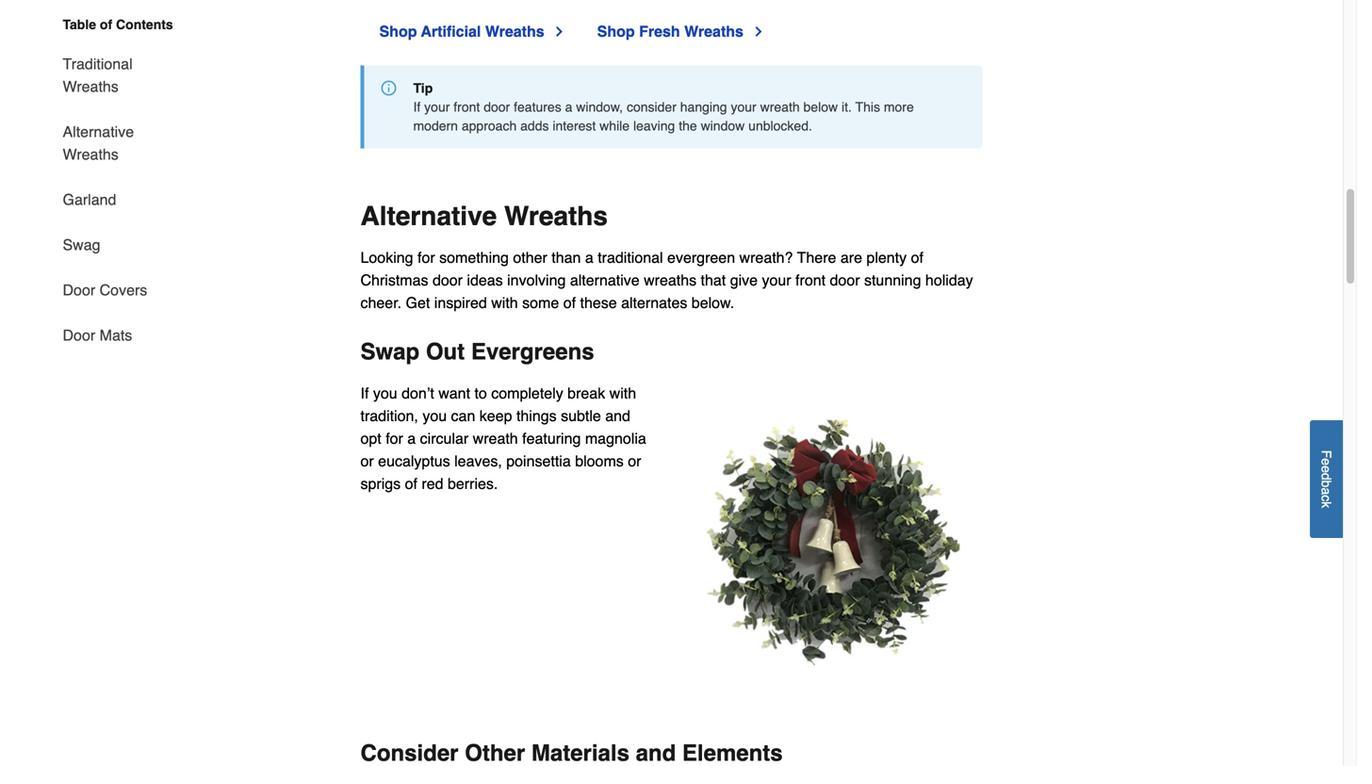 Task type: describe. For each thing, give the bounding box(es) containing it.
a eucalyptus leaf wreath with a red velvet bow and three white bells. image
[[672, 382, 983, 693]]

0 vertical spatial you
[[373, 385, 397, 402]]

1 or from the left
[[361, 453, 374, 470]]

red
[[422, 475, 444, 493]]

0 horizontal spatial your
[[424, 100, 450, 115]]

shop artificial wreaths link
[[379, 20, 567, 43]]

don't
[[402, 385, 434, 402]]

door mats link
[[63, 313, 132, 347]]

2 e from the top
[[1319, 466, 1334, 473]]

if inside "tip if your front door features a window, consider hanging your wreath below it. this more modern approach adds interest while leaving the window unblocked."
[[413, 100, 421, 115]]

shop for shop fresh wreaths
[[597, 23, 635, 40]]

these
[[580, 294, 617, 312]]

it.
[[842, 100, 852, 115]]

wreaths inside traditional wreaths
[[63, 78, 119, 95]]

while
[[600, 118, 630, 133]]

magnolia
[[585, 430, 646, 447]]

tip if your front door features a window, consider hanging your wreath below it. this more modern approach adds interest while leaving the window unblocked.
[[413, 81, 914, 133]]

b
[[1319, 480, 1334, 488]]

info image
[[381, 81, 396, 96]]

traditional wreaths
[[63, 55, 133, 95]]

something
[[439, 249, 509, 266]]

k
[[1319, 502, 1334, 508]]

wreaths left chevron right icon
[[684, 23, 744, 40]]

swap
[[361, 339, 420, 365]]

wreath inside if you don't want to completely break with tradition, you can keep things subtle and opt for a circular wreath featuring magnolia or eucalyptus leaves, poinsettia blooms or sprigs of red berries.
[[473, 430, 518, 447]]

below
[[804, 100, 838, 115]]

door covers
[[63, 281, 147, 299]]

front inside looking for something other than a traditional evergreen wreath? there are plenty of christmas door ideas involving alternative wreaths that give your front door stunning holiday cheer. get inspired with some of these alternates below.
[[796, 272, 826, 289]]

this
[[856, 100, 880, 115]]

a inside if you don't want to completely break with tradition, you can keep things subtle and opt for a circular wreath featuring magnolia or eucalyptus leaves, poinsettia blooms or sprigs of red berries.
[[408, 430, 416, 447]]

christmas
[[361, 272, 428, 289]]

wreaths left chevron right image
[[485, 23, 545, 40]]

of right plenty
[[911, 249, 924, 266]]

approach
[[462, 118, 517, 133]]

swag
[[63, 236, 100, 254]]

chevron right image
[[751, 24, 766, 39]]

ideas
[[467, 272, 503, 289]]

opt
[[361, 430, 382, 447]]

front inside "tip if your front door features a window, consider hanging your wreath below it. this more modern approach adds interest while leaving the window unblocked."
[[454, 100, 480, 115]]

door mats
[[63, 327, 132, 344]]

with inside if you don't want to completely break with tradition, you can keep things subtle and opt for a circular wreath featuring magnolia or eucalyptus leaves, poinsettia blooms or sprigs of red berries.
[[610, 385, 636, 402]]

that
[[701, 272, 726, 289]]

leaving
[[633, 118, 675, 133]]

poinsettia
[[506, 453, 571, 470]]

looking
[[361, 249, 413, 266]]

alternative wreaths link
[[63, 109, 189, 177]]

break
[[568, 385, 605, 402]]

keep
[[480, 407, 512, 425]]

are
[[841, 249, 862, 266]]

a inside looking for something other than a traditional evergreen wreath? there are plenty of christmas door ideas involving alternative wreaths that give your front door stunning holiday cheer. get inspired with some of these alternates below.
[[585, 249, 594, 266]]

garland link
[[63, 177, 116, 222]]

evergreens
[[471, 339, 594, 365]]

eucalyptus
[[378, 453, 450, 470]]

door for door covers
[[63, 281, 95, 299]]

want
[[439, 385, 470, 402]]

plenty
[[867, 249, 907, 266]]

shop artificial wreaths
[[379, 23, 545, 40]]

0 horizontal spatial door
[[433, 272, 463, 289]]

blooms
[[575, 453, 624, 470]]

1 horizontal spatial you
[[423, 407, 447, 425]]

window,
[[576, 100, 623, 115]]

subtle
[[561, 407, 601, 425]]

traditional wreaths link
[[63, 41, 189, 109]]

if you don't want to completely break with tradition, you can keep things subtle and opt for a circular wreath featuring magnolia or eucalyptus leaves, poinsettia blooms or sprigs of red berries.
[[361, 385, 646, 493]]

2 or from the left
[[628, 453, 641, 470]]

d
[[1319, 473, 1334, 480]]

consider
[[627, 100, 677, 115]]

of inside table of contents element
[[100, 17, 112, 32]]

1 vertical spatial alternative wreaths
[[361, 201, 608, 231]]

c
[[1319, 495, 1334, 502]]

f
[[1319, 450, 1334, 458]]

with inside looking for something other than a traditional evergreen wreath? there are plenty of christmas door ideas involving alternative wreaths that give your front door stunning holiday cheer. get inspired with some of these alternates below.
[[491, 294, 518, 312]]

of inside if you don't want to completely break with tradition, you can keep things subtle and opt for a circular wreath featuring magnolia or eucalyptus leaves, poinsettia blooms or sprigs of red berries.
[[405, 475, 418, 493]]

contents
[[116, 17, 173, 32]]

unblocked.
[[749, 118, 812, 133]]

f e e d b a c k
[[1319, 450, 1334, 508]]

a inside f e e d b a c k button
[[1319, 488, 1334, 495]]

involving
[[507, 272, 566, 289]]

shop for shop artificial wreaths
[[379, 23, 417, 40]]

door inside "tip if your front door features a window, consider hanging your wreath below it. this more modern approach adds interest while leaving the window unblocked."
[[484, 100, 510, 115]]

adds
[[520, 118, 549, 133]]

traditional
[[598, 249, 663, 266]]

and
[[605, 407, 631, 425]]

there
[[797, 249, 837, 266]]

than
[[552, 249, 581, 266]]



Task type: vqa. For each thing, say whether or not it's contained in the screenshot.
are at top right
yes



Task type: locate. For each thing, give the bounding box(es) containing it.
below.
[[692, 294, 734, 312]]

0 horizontal spatial wreath
[[473, 430, 518, 447]]

a
[[565, 100, 573, 115], [585, 249, 594, 266], [408, 430, 416, 447], [1319, 488, 1334, 495]]

door down are
[[830, 272, 860, 289]]

cheer.
[[361, 294, 402, 312]]

a up the eucalyptus
[[408, 430, 416, 447]]

features
[[514, 100, 562, 115]]

out
[[426, 339, 465, 365]]

e up b
[[1319, 466, 1334, 473]]

0 horizontal spatial alternative
[[63, 123, 134, 140]]

swap out evergreens
[[361, 339, 594, 365]]

give
[[730, 272, 758, 289]]

your up the modern on the left top of page
[[424, 100, 450, 115]]

1 shop from the left
[[379, 23, 417, 40]]

a up k
[[1319, 488, 1334, 495]]

1 horizontal spatial if
[[413, 100, 421, 115]]

berries.
[[448, 475, 498, 493]]

window
[[701, 118, 745, 133]]

2 shop from the left
[[597, 23, 635, 40]]

f e e d b a c k button
[[1310, 420, 1343, 538]]

other
[[513, 249, 548, 266]]

door up the approach
[[484, 100, 510, 115]]

1 horizontal spatial shop
[[597, 23, 635, 40]]

0 horizontal spatial or
[[361, 453, 374, 470]]

things
[[517, 407, 557, 425]]

artificial
[[421, 23, 481, 40]]

of right table
[[100, 17, 112, 32]]

table of contents
[[63, 17, 173, 32]]

1 horizontal spatial with
[[610, 385, 636, 402]]

0 vertical spatial if
[[413, 100, 421, 115]]

1 vertical spatial wreath
[[473, 430, 518, 447]]

2 door from the top
[[63, 327, 95, 344]]

front down there
[[796, 272, 826, 289]]

alternative wreaths up something
[[361, 201, 608, 231]]

alternative down traditional wreaths
[[63, 123, 134, 140]]

0 horizontal spatial if
[[361, 385, 369, 402]]

table of contents element
[[48, 15, 189, 347]]

0 horizontal spatial shop
[[379, 23, 417, 40]]

mats
[[100, 327, 132, 344]]

0 horizontal spatial with
[[491, 294, 518, 312]]

wreaths
[[644, 272, 697, 289]]

you
[[373, 385, 397, 402], [423, 407, 447, 425]]

1 horizontal spatial alternative
[[361, 201, 497, 231]]

traditional
[[63, 55, 133, 73]]

0 horizontal spatial front
[[454, 100, 480, 115]]

more
[[884, 100, 914, 115]]

modern
[[413, 118, 458, 133]]

0 horizontal spatial you
[[373, 385, 397, 402]]

for inside if you don't want to completely break with tradition, you can keep things subtle and opt for a circular wreath featuring magnolia or eucalyptus leaves, poinsettia blooms or sprigs of red berries.
[[386, 430, 403, 447]]

0 vertical spatial alternative
[[63, 123, 134, 140]]

table
[[63, 17, 96, 32]]

hanging
[[680, 100, 727, 115]]

some
[[522, 294, 559, 312]]

of left red
[[405, 475, 418, 493]]

1 vertical spatial with
[[610, 385, 636, 402]]

garland
[[63, 191, 116, 208]]

1 door from the top
[[63, 281, 95, 299]]

door inside door covers link
[[63, 281, 95, 299]]

front
[[454, 100, 480, 115], [796, 272, 826, 289]]

0 vertical spatial with
[[491, 294, 518, 312]]

1 vertical spatial you
[[423, 407, 447, 425]]

the
[[679, 118, 697, 133]]

door up the door mats link
[[63, 281, 95, 299]]

e
[[1319, 458, 1334, 466], [1319, 466, 1334, 473]]

for up christmas
[[418, 249, 435, 266]]

wreaths down the 'traditional'
[[63, 78, 119, 95]]

stunning
[[864, 272, 921, 289]]

wreath up unblocked.
[[760, 100, 800, 115]]

holiday
[[926, 272, 973, 289]]

chevron right image
[[552, 24, 567, 39]]

circular
[[420, 430, 469, 447]]

for
[[418, 249, 435, 266], [386, 430, 403, 447]]

with
[[491, 294, 518, 312], [610, 385, 636, 402]]

door up inspired
[[433, 272, 463, 289]]

of right some
[[563, 294, 576, 312]]

a up the interest
[[565, 100, 573, 115]]

or down opt
[[361, 453, 374, 470]]

get
[[406, 294, 430, 312]]

0 vertical spatial front
[[454, 100, 480, 115]]

1 horizontal spatial front
[[796, 272, 826, 289]]

door for door mats
[[63, 327, 95, 344]]

1 horizontal spatial your
[[731, 100, 757, 115]]

looking for something other than a traditional evergreen wreath? there are plenty of christmas door ideas involving alternative wreaths that give your front door stunning holiday cheer. get inspired with some of these alternates below.
[[361, 249, 973, 312]]

shop fresh wreaths
[[597, 23, 744, 40]]

if inside if you don't want to completely break with tradition, you can keep things subtle and opt for a circular wreath featuring magnolia or eucalyptus leaves, poinsettia blooms or sprigs of red berries.
[[361, 385, 369, 402]]

door
[[63, 281, 95, 299], [63, 327, 95, 344]]

or down magnolia
[[628, 453, 641, 470]]

for inside looking for something other than a traditional evergreen wreath? there are plenty of christmas door ideas involving alternative wreaths that give your front door stunning holiday cheer. get inspired with some of these alternates below.
[[418, 249, 435, 266]]

0 vertical spatial for
[[418, 249, 435, 266]]

tradition,
[[361, 407, 418, 425]]

with up and
[[610, 385, 636, 402]]

1 vertical spatial if
[[361, 385, 369, 402]]

alternative
[[570, 272, 640, 289]]

1 horizontal spatial door
[[484, 100, 510, 115]]

can
[[451, 407, 475, 425]]

swag link
[[63, 222, 100, 268]]

a right than
[[585, 249, 594, 266]]

wreath down keep
[[473, 430, 518, 447]]

door covers link
[[63, 268, 147, 313]]

leaves,
[[454, 453, 502, 470]]

you up tradition,
[[373, 385, 397, 402]]

if up tradition,
[[361, 385, 369, 402]]

shop
[[379, 23, 417, 40], [597, 23, 635, 40]]

2 horizontal spatial door
[[830, 272, 860, 289]]

1 vertical spatial door
[[63, 327, 95, 344]]

covers
[[100, 281, 147, 299]]

tip
[[413, 81, 433, 96]]

1 horizontal spatial or
[[628, 453, 641, 470]]

wreaths up than
[[504, 201, 608, 231]]

your up window
[[731, 100, 757, 115]]

sprigs
[[361, 475, 401, 493]]

2 horizontal spatial your
[[762, 272, 791, 289]]

1 horizontal spatial for
[[418, 249, 435, 266]]

wreath inside "tip if your front door features a window, consider hanging your wreath below it. this more modern approach adds interest while leaving the window unblocked."
[[760, 100, 800, 115]]

1 e from the top
[[1319, 458, 1334, 466]]

alternative wreaths inside table of contents element
[[63, 123, 134, 163]]

alternates
[[621, 294, 688, 312]]

alternative up the looking
[[361, 201, 497, 231]]

1 vertical spatial front
[[796, 272, 826, 289]]

if
[[413, 100, 421, 115], [361, 385, 369, 402]]

you up circular
[[423, 407, 447, 425]]

1 horizontal spatial wreath
[[760, 100, 800, 115]]

0 vertical spatial wreath
[[760, 100, 800, 115]]

wreaths
[[485, 23, 545, 40], [684, 23, 744, 40], [63, 78, 119, 95], [63, 146, 119, 163], [504, 201, 608, 231]]

featuring
[[522, 430, 581, 447]]

0 vertical spatial door
[[63, 281, 95, 299]]

your down wreath?
[[762, 272, 791, 289]]

alternative inside table of contents element
[[63, 123, 134, 140]]

1 vertical spatial for
[[386, 430, 403, 447]]

wreath?
[[740, 249, 793, 266]]

your inside looking for something other than a traditional evergreen wreath? there are plenty of christmas door ideas involving alternative wreaths that give your front door stunning holiday cheer. get inspired with some of these alternates below.
[[762, 272, 791, 289]]

door left mats
[[63, 327, 95, 344]]

shop fresh wreaths link
[[597, 20, 766, 43]]

front up the approach
[[454, 100, 480, 115]]

or
[[361, 453, 374, 470], [628, 453, 641, 470]]

1 horizontal spatial alternative wreaths
[[361, 201, 608, 231]]

shop left the fresh
[[597, 23, 635, 40]]

with down ideas at the top left
[[491, 294, 518, 312]]

0 horizontal spatial alternative wreaths
[[63, 123, 134, 163]]

of
[[100, 17, 112, 32], [911, 249, 924, 266], [563, 294, 576, 312], [405, 475, 418, 493]]

shop left 'artificial'
[[379, 23, 417, 40]]

1 vertical spatial alternative
[[361, 201, 497, 231]]

evergreen
[[667, 249, 735, 266]]

inspired
[[434, 294, 487, 312]]

interest
[[553, 118, 596, 133]]

door inside the door mats link
[[63, 327, 95, 344]]

0 vertical spatial alternative wreaths
[[63, 123, 134, 163]]

completely
[[491, 385, 563, 402]]

fresh
[[639, 23, 680, 40]]

for down tradition,
[[386, 430, 403, 447]]

to
[[475, 385, 487, 402]]

alternative wreaths up "garland"
[[63, 123, 134, 163]]

e up d
[[1319, 458, 1334, 466]]

a inside "tip if your front door features a window, consider hanging your wreath below it. this more modern approach adds interest while leaving the window unblocked."
[[565, 100, 573, 115]]

0 horizontal spatial for
[[386, 430, 403, 447]]

if down the tip
[[413, 100, 421, 115]]

your
[[424, 100, 450, 115], [731, 100, 757, 115], [762, 272, 791, 289]]

wreaths up "garland"
[[63, 146, 119, 163]]



